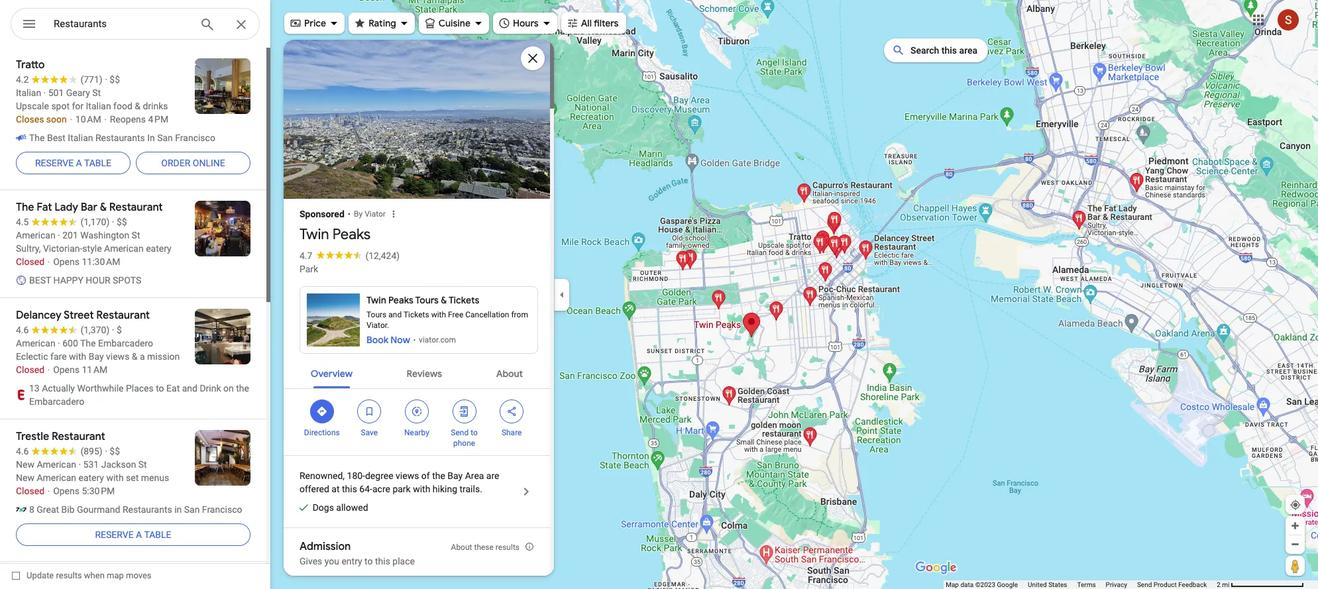 Task type: describe. For each thing, give the bounding box(es) containing it.
mi
[[1223, 582, 1230, 589]]

dogs allowed
[[313, 502, 368, 513]]

map data ©2023 google
[[946, 582, 1018, 589]]

by viator
[[354, 210, 386, 219]]

renowned, 180-degree views of the bay area are offered at this 64-acre park with hiking trails.
[[300, 470, 500, 494]]

states
[[1049, 582, 1068, 589]]

rating button
[[349, 9, 415, 38]]

overview button
[[300, 356, 363, 388]]

send product feedback
[[1138, 582, 1208, 589]]

filters
[[594, 17, 619, 29]]


[[411, 404, 423, 419]]

4.7
[[300, 250, 313, 261]]

show street view coverage image
[[1286, 556, 1306, 576]]

price
[[304, 17, 326, 29]]

viator.com
[[419, 336, 456, 345]]

terms
[[1078, 582, 1096, 589]]

2
[[1218, 582, 1221, 589]]

all
[[581, 17, 592, 29]]

a for second "reserve a table" link from the top of the results for restaurants feed
[[136, 530, 142, 540]]

area
[[465, 470, 484, 481]]

offered
[[300, 484, 329, 494]]

from
[[512, 310, 528, 319]]

show your location image
[[1290, 499, 1302, 511]]

map
[[107, 571, 124, 581]]

send for send product feedback
[[1138, 582, 1153, 589]]

94,829 photos
[[318, 171, 385, 184]]

cancellation
[[466, 310, 510, 319]]

united states
[[1028, 582, 1068, 589]]

94,829 photos button
[[294, 166, 390, 189]]

feedback
[[1179, 582, 1208, 589]]

gives you entry to this place
[[300, 556, 415, 567]]

collapse side panel image
[[555, 287, 570, 302]]

reserve for second "reserve a table" link from the top of the results for restaurants feed
[[95, 530, 134, 540]]

results inside update results when map moves checkbox
[[56, 571, 82, 581]]

actions for twin peaks region
[[284, 389, 550, 455]]

2 mi
[[1218, 582, 1230, 589]]

product
[[1154, 582, 1177, 589]]


[[21, 15, 37, 33]]

to inside send to phone
[[471, 428, 478, 437]]


[[316, 404, 328, 419]]

all filters
[[581, 17, 619, 29]]

entry
[[342, 556, 362, 567]]

94,829
[[318, 171, 349, 184]]


[[459, 404, 470, 419]]

the
[[432, 470, 445, 481]]

you
[[325, 556, 339, 567]]

sponsored
[[300, 209, 345, 219]]

rating
[[369, 17, 396, 29]]

terms button
[[1078, 581, 1096, 589]]

are
[[487, 470, 500, 481]]

about these results
[[451, 543, 520, 552]]

dogs
[[313, 502, 334, 513]]

about these results image
[[525, 542, 534, 551]]

about button
[[486, 356, 534, 388]]

google account: sheryl atherton  
(sheryl.atherton@adept.ai) image
[[1278, 9, 1300, 30]]

by
[[354, 210, 363, 219]]

Restaurants field
[[11, 8, 260, 40]]

all filters button
[[561, 9, 627, 38]]

of
[[422, 470, 430, 481]]

12,424 reviews element
[[366, 250, 400, 261]]

cuisine
[[439, 17, 471, 29]]

renowned,
[[300, 470, 345, 481]]

1 reserve a table link from the top
[[16, 147, 131, 179]]

update
[[27, 571, 54, 581]]

4.7 stars image
[[313, 250, 366, 259]]

viator
[[365, 210, 386, 219]]

park button
[[300, 262, 318, 276]]

sponsored · by viator element
[[300, 209, 538, 225]]

viator.
[[367, 321, 389, 330]]

64-
[[360, 484, 373, 494]]

footer inside google maps element
[[946, 581, 1218, 589]]

united states button
[[1028, 581, 1068, 589]]

privacy button
[[1106, 581, 1128, 589]]

tab list inside twin peaks 'main content'
[[284, 356, 550, 388]]

book
[[367, 334, 389, 346]]

zoom out image
[[1291, 540, 1301, 550]]

order online
[[161, 158, 225, 168]]

photo of twin peaks image
[[282, 18, 552, 221]]

reserve a table for second "reserve a table" link from the bottom of the results for restaurants feed
[[35, 158, 111, 168]]

hours button
[[493, 9, 557, 38]]

cuisine button
[[419, 9, 489, 38]]

Update results when map moves checkbox
[[12, 568, 152, 584]]

photos
[[352, 171, 385, 184]]

reserve for second "reserve a table" link from the bottom of the results for restaurants feed
[[35, 158, 74, 168]]

2 mi button
[[1218, 582, 1305, 589]]

acre
[[373, 484, 390, 494]]

price button
[[284, 9, 345, 38]]

data
[[961, 582, 974, 589]]

©2023
[[976, 582, 996, 589]]

1 horizontal spatial tickets
[[449, 294, 480, 306]]

peaks for twin peaks
[[333, 225, 371, 244]]

order online link
[[136, 147, 251, 179]]



Task type: vqa. For each thing, say whether or not it's contained in the screenshot.
the Book
yes



Task type: locate. For each thing, give the bounding box(es) containing it.
these
[[474, 543, 494, 552]]

about for about
[[496, 368, 523, 380]]

0 horizontal spatial a
[[76, 158, 82, 168]]

park
[[393, 484, 411, 494]]

twin peaks main content
[[282, 18, 554, 589]]

book now
[[367, 334, 410, 346]]

overview
[[311, 368, 353, 380]]

bay
[[448, 470, 463, 481]]

peaks for twin peaks tours & tickets tours and tickets with free cancellation from viator.
[[389, 294, 414, 306]]

 search field
[[11, 8, 260, 42]]

send inside button
[[1138, 582, 1153, 589]]

0 vertical spatial tours
[[415, 294, 439, 306]]

1 vertical spatial reserve
[[95, 530, 134, 540]]

0 horizontal spatial send
[[451, 428, 469, 437]]

180-
[[347, 470, 365, 481]]

share
[[502, 428, 522, 437]]

save
[[361, 428, 378, 437]]

peaks down by
[[333, 225, 371, 244]]

area
[[960, 45, 978, 56]]

map
[[946, 582, 959, 589]]

views
[[396, 470, 419, 481]]

1 vertical spatial send
[[1138, 582, 1153, 589]]

1 horizontal spatial tours
[[415, 294, 439, 306]]

0 horizontal spatial twin
[[300, 225, 329, 244]]

place
[[393, 556, 415, 567]]

send left product
[[1138, 582, 1153, 589]]

google
[[998, 582, 1018, 589]]

0 horizontal spatial tours
[[367, 310, 387, 319]]

send
[[451, 428, 469, 437], [1138, 582, 1153, 589]]

twin up "viator." at the bottom of the page
[[367, 294, 386, 306]]

1 vertical spatial tours
[[367, 310, 387, 319]]

zoom in image
[[1291, 521, 1301, 531]]

with inside twin peaks tours & tickets tours and tickets with free cancellation from viator.
[[431, 310, 446, 319]]

1 vertical spatial about
[[451, 543, 472, 552]]

peaks inside twin peaks tours & tickets tours and tickets with free cancellation from viator.
[[389, 294, 414, 306]]

trails.
[[460, 484, 483, 494]]

1 horizontal spatial to
[[471, 428, 478, 437]]

1 horizontal spatial peaks
[[389, 294, 414, 306]]

1 horizontal spatial results
[[496, 543, 520, 552]]

dogs allowed group
[[292, 501, 368, 514]]

send for send to phone
[[451, 428, 469, 437]]

to right the entry
[[365, 556, 373, 567]]

1 vertical spatial a
[[136, 530, 142, 540]]

and
[[389, 310, 402, 319]]

results for restaurants feed
[[0, 48, 271, 589]]

1 horizontal spatial reserve
[[95, 530, 134, 540]]

tours up "viator." at the bottom of the page
[[367, 310, 387, 319]]

2 reserve a table link from the top
[[16, 519, 251, 551]]

privacy
[[1106, 582, 1128, 589]]

none field inside restaurants field
[[54, 16, 189, 32]]

about
[[496, 368, 523, 380], [451, 543, 472, 552]]


[[506, 404, 518, 419]]

tours
[[415, 294, 439, 306], [367, 310, 387, 319]]

now
[[391, 334, 410, 346]]

1 horizontal spatial this
[[375, 556, 390, 567]]

reviews
[[407, 368, 442, 380]]

None field
[[54, 16, 189, 32]]

admission
[[300, 540, 351, 553]]

0 horizontal spatial reserve
[[35, 158, 74, 168]]

0 horizontal spatial about
[[451, 543, 472, 552]]

park
[[300, 264, 318, 274]]

1 vertical spatial reserve a table link
[[16, 519, 251, 551]]

(12,424)
[[366, 250, 400, 261]]

search this area
[[911, 45, 978, 56]]

0 horizontal spatial this
[[342, 484, 357, 494]]

about left these
[[451, 543, 472, 552]]

0 vertical spatial table
[[84, 158, 111, 168]]

1 vertical spatial this
[[342, 484, 357, 494]]

1 horizontal spatial send
[[1138, 582, 1153, 589]]

results left when
[[56, 571, 82, 581]]

2 horizontal spatial this
[[942, 45, 958, 56]]

0 horizontal spatial peaks
[[333, 225, 371, 244]]

twin inside twin peaks tours & tickets tours and tickets with free cancellation from viator.
[[367, 294, 386, 306]]

results inside twin peaks 'main content'
[[496, 543, 520, 552]]

tickets
[[449, 294, 480, 306], [404, 310, 429, 319]]

google maps element
[[0, 0, 1319, 589]]

table for second "reserve a table" link from the bottom of the results for restaurants feed
[[84, 158, 111, 168]]

with down of
[[413, 484, 431, 494]]

united
[[1028, 582, 1047, 589]]

hiking
[[433, 484, 458, 494]]

search
[[911, 45, 940, 56]]

reviews button
[[396, 356, 453, 388]]

a for second "reserve a table" link from the bottom of the results for restaurants feed
[[76, 158, 82, 168]]

degree
[[365, 470, 394, 481]]

this
[[942, 45, 958, 56], [342, 484, 357, 494], [375, 556, 390, 567]]

1 vertical spatial tickets
[[404, 310, 429, 319]]

0 horizontal spatial results
[[56, 571, 82, 581]]

0 horizontal spatial with
[[413, 484, 431, 494]]

0 horizontal spatial tickets
[[404, 310, 429, 319]]

table
[[84, 158, 111, 168], [144, 530, 171, 540]]

footer containing map data ©2023 google
[[946, 581, 1218, 589]]

1 vertical spatial with
[[413, 484, 431, 494]]

1 vertical spatial results
[[56, 571, 82, 581]]

twin down sponsored
[[300, 225, 329, 244]]

1 vertical spatial to
[[365, 556, 373, 567]]

twin peaks tours & tickets tours and tickets with free cancellation from viator.
[[367, 294, 528, 330]]

about inside 'button'
[[496, 368, 523, 380]]

allowed
[[336, 502, 368, 513]]

with down &
[[431, 310, 446, 319]]

with
[[431, 310, 446, 319], [413, 484, 431, 494]]

send product feedback button
[[1138, 581, 1208, 589]]

1 horizontal spatial table
[[144, 530, 171, 540]]

0 vertical spatial reserve a table link
[[16, 147, 131, 179]]

gives
[[300, 556, 322, 567]]

send inside send to phone
[[451, 428, 469, 437]]

0 vertical spatial send
[[451, 428, 469, 437]]

0 vertical spatial to
[[471, 428, 478, 437]]

this left "place"
[[375, 556, 390, 567]]

twin for twin peaks
[[300, 225, 329, 244]]

twin
[[300, 225, 329, 244], [367, 294, 386, 306]]

this right at
[[342, 484, 357, 494]]

this inside button
[[942, 45, 958, 56]]

at
[[332, 484, 340, 494]]

tours left &
[[415, 294, 439, 306]]

0 vertical spatial tickets
[[449, 294, 480, 306]]

1 horizontal spatial with
[[431, 310, 446, 319]]

0 horizontal spatial table
[[84, 158, 111, 168]]

send to phone
[[451, 428, 478, 448]]

results left about these results image
[[496, 543, 520, 552]]

to
[[471, 428, 478, 437], [365, 556, 373, 567]]

tab list containing overview
[[284, 356, 550, 388]]

0 vertical spatial this
[[942, 45, 958, 56]]

tab list
[[284, 356, 550, 388]]

when
[[84, 571, 105, 581]]

 button
[[11, 8, 48, 42]]

2 vertical spatial this
[[375, 556, 390, 567]]

this left area
[[942, 45, 958, 56]]

update results when map moves
[[27, 571, 152, 581]]


[[364, 404, 376, 419]]

about up 
[[496, 368, 523, 380]]

1 vertical spatial reserve a table
[[95, 530, 171, 540]]

to up phone
[[471, 428, 478, 437]]

0 vertical spatial twin
[[300, 225, 329, 244]]

1 vertical spatial peaks
[[389, 294, 414, 306]]

peaks up and
[[389, 294, 414, 306]]

peaks
[[333, 225, 371, 244], [389, 294, 414, 306]]

twin for twin peaks tours & tickets tours and tickets with free cancellation from viator.
[[367, 294, 386, 306]]

table for second "reserve a table" link from the top of the results for restaurants feed
[[144, 530, 171, 540]]

1 vertical spatial twin
[[367, 294, 386, 306]]

directions
[[304, 428, 340, 437]]

with inside renowned, 180-degree views of the bay area are offered at this 64-acre park with hiking trails.
[[413, 484, 431, 494]]

order
[[161, 158, 191, 168]]

&
[[441, 294, 447, 306]]

0 vertical spatial reserve a table
[[35, 158, 111, 168]]

moves
[[126, 571, 152, 581]]

footer
[[946, 581, 1218, 589]]

send up phone
[[451, 428, 469, 437]]

1 vertical spatial table
[[144, 530, 171, 540]]

nearby
[[405, 428, 430, 437]]

reserve a table link
[[16, 147, 131, 179], [16, 519, 251, 551]]

about for about these results
[[451, 543, 472, 552]]

0 vertical spatial a
[[76, 158, 82, 168]]

0 vertical spatial with
[[431, 310, 446, 319]]

tickets right and
[[404, 310, 429, 319]]

0 horizontal spatial to
[[365, 556, 373, 567]]

0 vertical spatial reserve
[[35, 158, 74, 168]]

1 horizontal spatial a
[[136, 530, 142, 540]]

free
[[448, 310, 464, 319]]

search this area button
[[884, 38, 989, 62]]

0 vertical spatial about
[[496, 368, 523, 380]]

tickets up free
[[449, 294, 480, 306]]

0 vertical spatial results
[[496, 543, 520, 552]]

a
[[76, 158, 82, 168], [136, 530, 142, 540]]

reserve a table for second "reserve a table" link from the top of the results for restaurants feed
[[95, 530, 171, 540]]

1 horizontal spatial twin
[[367, 294, 386, 306]]

1 horizontal spatial about
[[496, 368, 523, 380]]

this inside renowned, 180-degree views of the bay area are offered at this 64-acre park with hiking trails.
[[342, 484, 357, 494]]

0 vertical spatial peaks
[[333, 225, 371, 244]]

online
[[193, 158, 225, 168]]



